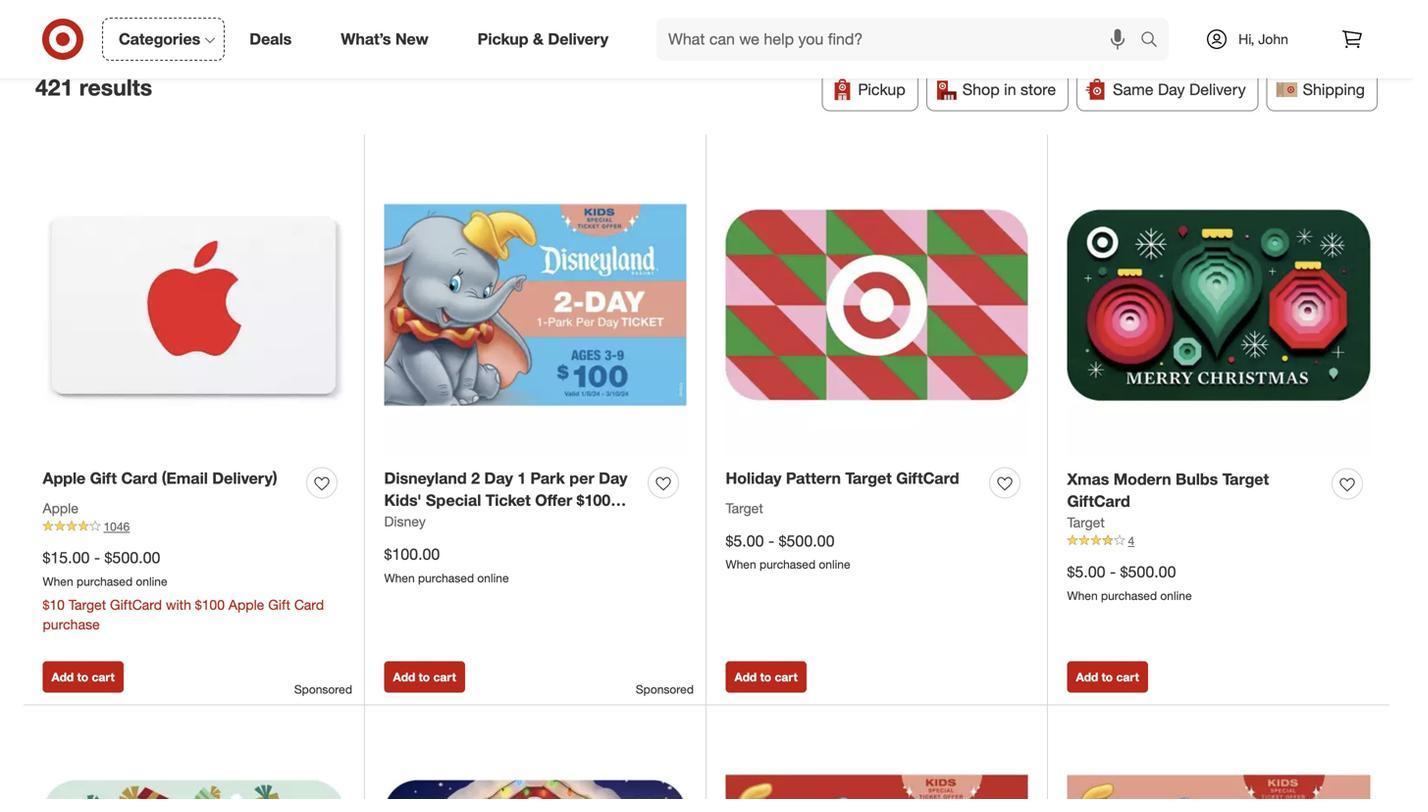 Task type: describe. For each thing, give the bounding box(es) containing it.
target down xmas
[[1067, 514, 1105, 532]]

apple link
[[43, 499, 78, 519]]

new
[[395, 30, 429, 49]]

when for xmas modern bulbs target giftcard
[[1067, 589, 1098, 604]]

results
[[79, 74, 152, 101]]

add for disneyland 2 day 1 park per day kids' special ticket offer $100 (ages 3-9)
[[393, 671, 415, 685]]

apple gift card (email delivery) link
[[43, 468, 277, 490]]

4 link
[[1067, 533, 1371, 550]]

gift inside $15.00 - $500.00 when purchased online $10 target giftcard with $100 apple gift card purchase
[[268, 597, 290, 614]]

add for holiday pattern target giftcard
[[735, 671, 757, 685]]

&
[[533, 30, 544, 49]]

when for apple gift card (email delivery)
[[43, 575, 73, 589]]

$10
[[43, 597, 65, 614]]

john
[[1259, 30, 1289, 48]]

disney link
[[384, 512, 426, 532]]

occasion button
[[556, 5, 655, 48]]

target link for holiday pattern target giftcard
[[726, 499, 763, 519]]

to for holiday pattern target giftcard
[[760, 671, 772, 685]]

$15.00 - $500.00 when purchased online $10 target giftcard with $100 apple gift card purchase
[[43, 549, 324, 634]]

$100.00
[[384, 545, 440, 564]]

0 vertical spatial gift
[[90, 469, 117, 488]]

9)
[[447, 514, 460, 533]]

what's new
[[341, 30, 429, 49]]

$500.00 for gift
[[105, 549, 160, 568]]

type button
[[663, 5, 730, 48]]

brand
[[831, 17, 874, 36]]

shop in store
[[963, 80, 1056, 99]]

3-
[[432, 514, 447, 533]]

pickup & delivery link
[[461, 18, 633, 61]]

same
[[1113, 80, 1154, 99]]

(ages
[[384, 514, 427, 533]]

apple for apple
[[43, 500, 78, 517]]

store
[[1021, 80, 1056, 99]]

apple for apple gift card (email delivery)
[[43, 469, 86, 488]]

language
[[915, 17, 985, 36]]

apple gift card (email delivery)
[[43, 469, 277, 488]]

1 horizontal spatial giftcard
[[896, 469, 959, 488]]

hi,
[[1239, 30, 1255, 48]]

search
[[1132, 31, 1179, 51]]

same day delivery
[[1113, 80, 1246, 99]]

421
[[35, 74, 73, 101]]

disneyland 2 day 1 park per day kids' special ticket offer $100 (ages 3-9) link
[[384, 468, 640, 533]]

santa surprise target giftcard image
[[43, 726, 345, 800]]

add for apple gift card (email delivery)
[[52, 671, 74, 685]]

with
[[166, 597, 191, 614]]

sponsored for apple gift card (email delivery)
[[294, 683, 352, 698]]

pattern
[[786, 469, 841, 488]]

category
[[250, 17, 315, 36]]

giftcard inside $15.00 - $500.00 when purchased online $10 target giftcard with $100 apple gift card purchase
[[110, 597, 162, 614]]

0 horizontal spatial day
[[484, 469, 513, 488]]

giftcard inside xmas modern bulbs target giftcard
[[1067, 492, 1130, 512]]

xmas modern bulbs target giftcard link
[[1067, 469, 1325, 513]]

(email
[[162, 469, 208, 488]]

purchased for xmas modern bulbs target giftcard
[[1101, 589, 1157, 604]]

bullseye holiday doghouse target giftcard image
[[384, 726, 687, 800]]

delivery for pickup & delivery
[[548, 30, 609, 49]]

disneyland
[[384, 469, 467, 488]]

day inside same day delivery button
[[1158, 80, 1185, 99]]

- for xmas
[[1110, 563, 1116, 582]]

target right the pattern
[[845, 469, 892, 488]]

park
[[531, 469, 565, 488]]

online for apple gift card (email delivery)
[[136, 575, 167, 589]]

purchased inside the $100.00 when purchased online
[[418, 571, 474, 586]]

1 horizontal spatial day
[[599, 469, 628, 488]]

target down holiday
[[726, 500, 763, 517]]

online for xmas modern bulbs target giftcard
[[1161, 589, 1192, 604]]

xmas
[[1067, 470, 1109, 489]]

type inside button
[[680, 17, 713, 36]]

to for apple gift card (email delivery)
[[77, 671, 88, 685]]

brand button
[[815, 5, 890, 48]]

$5.00 - $500.00 when purchased online for modern
[[1067, 563, 1192, 604]]

- for holiday
[[768, 532, 775, 551]]

language button
[[898, 5, 1001, 48]]

what's new link
[[324, 18, 453, 61]]

card inside $15.00 - $500.00 when purchased online $10 target giftcard with $100 apple gift card purchase
[[294, 597, 324, 614]]

category button
[[233, 5, 332, 48]]

type inside button
[[498, 17, 531, 36]]

add for xmas modern bulbs target giftcard
[[1076, 671, 1099, 685]]

bulbs
[[1176, 470, 1218, 489]]

when for holiday pattern target giftcard
[[726, 558, 756, 572]]

1046
[[104, 520, 130, 534]]

sort button
[[135, 5, 226, 48]]

hi, john
[[1239, 30, 1289, 48]]

add to cart button for apple gift card (email delivery)
[[43, 662, 124, 694]]

add to cart for xmas modern bulbs target giftcard
[[1076, 671, 1139, 685]]

ticket
[[486, 491, 531, 511]]

xmas modern bulbs target giftcard image
[[1067, 154, 1371, 457]]

disneyland 2 day 1 park per day kids' special ticket offer $100 (ages 3-9)
[[384, 469, 628, 533]]

add to cart for apple gift card (email delivery)
[[52, 671, 115, 685]]

categories
[[119, 30, 200, 49]]

delivery type
[[437, 17, 531, 36]]



Task type: vqa. For each thing, say whether or not it's contained in the screenshot.
leftmost for
no



Task type: locate. For each thing, give the bounding box(es) containing it.
cart
[[92, 671, 115, 685], [433, 671, 456, 685], [775, 671, 798, 685], [1116, 671, 1139, 685]]

sort
[[179, 17, 209, 36]]

1 horizontal spatial target link
[[1067, 513, 1105, 533]]

cart for holiday pattern target giftcard
[[775, 671, 798, 685]]

target inside xmas modern bulbs target giftcard
[[1223, 470, 1269, 489]]

purchase
[[43, 617, 100, 634]]

purchased down $100.00
[[418, 571, 474, 586]]

2 horizontal spatial -
[[1110, 563, 1116, 582]]

type left &
[[498, 17, 531, 36]]

$500.00 down 1046
[[105, 549, 160, 568]]

categories link
[[102, 18, 225, 61]]

0 vertical spatial giftcard
[[896, 469, 959, 488]]

1 horizontal spatial deals
[[356, 17, 396, 36]]

price button
[[738, 5, 807, 48]]

to for disneyland 2 day 1 park per day kids' special ticket offer $100 (ages 3-9)
[[419, 671, 430, 685]]

$100.00 when purchased online
[[384, 545, 509, 586]]

pickup button
[[822, 68, 918, 111]]

2 add to cart from the left
[[393, 671, 456, 685]]

offer
[[535, 491, 572, 511]]

target inside $15.00 - $500.00 when purchased online $10 target giftcard with $100 apple gift card purchase
[[69, 597, 106, 614]]

per
[[569, 469, 595, 488]]

kids'
[[384, 491, 422, 511]]

target
[[845, 469, 892, 488], [1223, 470, 1269, 489], [726, 500, 763, 517], [1067, 514, 1105, 532], [69, 597, 106, 614]]

3 add to cart button from the left
[[726, 662, 807, 694]]

2 add from the left
[[393, 671, 415, 685]]

same day delivery button
[[1077, 68, 1259, 111]]

when
[[726, 558, 756, 572], [384, 571, 415, 586], [43, 575, 73, 589], [1067, 589, 1098, 604]]

$500.00 for pattern
[[779, 532, 835, 551]]

$500.00 inside $15.00 - $500.00 when purchased online $10 target giftcard with $100 apple gift card purchase
[[105, 549, 160, 568]]

shop
[[963, 80, 1000, 99]]

deals button
[[339, 5, 412, 48]]

holiday pattern target giftcard
[[726, 469, 959, 488]]

filter button
[[35, 5, 127, 48]]

deals for deals link
[[250, 30, 292, 49]]

1 add from the left
[[52, 671, 74, 685]]

0 horizontal spatial $500.00
[[105, 549, 160, 568]]

add to cart button for xmas modern bulbs target giftcard
[[1067, 662, 1148, 694]]

$5.00 - $500.00 when purchased online down the pattern
[[726, 532, 851, 572]]

purchased down $15.00
[[77, 575, 133, 589]]

4
[[1128, 534, 1135, 549]]

occasion
[[572, 17, 639, 36]]

pickup inside button
[[858, 80, 906, 99]]

shipping
[[1303, 80, 1365, 99]]

2 to from the left
[[419, 671, 430, 685]]

cart for xmas modern bulbs target giftcard
[[1116, 671, 1139, 685]]

delivery down hi, on the right top of page
[[1190, 80, 1246, 99]]

1 horizontal spatial -
[[768, 532, 775, 551]]

$100 right with
[[195, 597, 225, 614]]

disneyland 2 day 1 park per day kids' special ticket offer $100 (ages 3-9) image
[[384, 154, 687, 456]]

$500.00 down the pattern
[[779, 532, 835, 551]]

add to cart for holiday pattern target giftcard
[[735, 671, 798, 685]]

add
[[52, 671, 74, 685], [393, 671, 415, 685], [735, 671, 757, 685], [1076, 671, 1099, 685]]

online for holiday pattern target giftcard
[[819, 558, 851, 572]]

421 results
[[35, 74, 152, 101]]

$5.00
[[726, 532, 764, 551], [1067, 563, 1106, 582]]

deals inside 'button'
[[356, 17, 396, 36]]

apple up $15.00
[[43, 500, 78, 517]]

1 horizontal spatial $5.00 - $500.00 when purchased online
[[1067, 563, 1192, 604]]

1 vertical spatial gift
[[268, 597, 290, 614]]

purchased for apple gift card (email delivery)
[[77, 575, 133, 589]]

0 horizontal spatial type
[[498, 17, 531, 36]]

purchased for holiday pattern target giftcard
[[760, 558, 816, 572]]

0 horizontal spatial $100
[[195, 597, 225, 614]]

1046 link
[[43, 519, 345, 536]]

3 add to cart from the left
[[735, 671, 798, 685]]

2 horizontal spatial day
[[1158, 80, 1185, 99]]

purchased
[[760, 558, 816, 572], [418, 571, 474, 586], [77, 575, 133, 589], [1101, 589, 1157, 604]]

0 vertical spatial card
[[121, 469, 157, 488]]

pickup down what can we help you find? suggestions appear below search field
[[858, 80, 906, 99]]

online down holiday pattern target giftcard link
[[819, 558, 851, 572]]

filter
[[78, 17, 112, 36]]

0 horizontal spatial giftcard
[[110, 597, 162, 614]]

2 vertical spatial giftcard
[[110, 597, 162, 614]]

0 horizontal spatial $5.00
[[726, 532, 764, 551]]

1 add to cart from the left
[[52, 671, 115, 685]]

in
[[1004, 80, 1016, 99]]

target right bulbs
[[1223, 470, 1269, 489]]

pickup for pickup
[[858, 80, 906, 99]]

cart for disneyland 2 day 1 park per day kids' special ticket offer $100 (ages 3-9)
[[433, 671, 456, 685]]

to for xmas modern bulbs target giftcard
[[1102, 671, 1113, 685]]

price
[[754, 17, 790, 36]]

$5.00 down xmas
[[1067, 563, 1106, 582]]

1 vertical spatial apple
[[43, 500, 78, 517]]

card
[[121, 469, 157, 488], [294, 597, 324, 614]]

target link for xmas modern bulbs target giftcard
[[1067, 513, 1105, 533]]

day right 2
[[484, 469, 513, 488]]

1 horizontal spatial type
[[680, 17, 713, 36]]

xmas modern bulbs target giftcard
[[1067, 470, 1269, 512]]

4 add from the left
[[1076, 671, 1099, 685]]

apple inside $15.00 - $500.00 when purchased online $10 target giftcard with $100 apple gift card purchase
[[229, 597, 264, 614]]

apple
[[43, 469, 86, 488], [43, 500, 78, 517], [229, 597, 264, 614]]

1 horizontal spatial $5.00
[[1067, 563, 1106, 582]]

pickup
[[478, 30, 529, 49], [858, 80, 906, 99]]

pickup & delivery
[[478, 30, 609, 49]]

2 add to cart button from the left
[[384, 662, 465, 694]]

1 sponsored from the left
[[294, 683, 352, 698]]

delivery)
[[212, 469, 277, 488]]

delivery right &
[[548, 30, 609, 49]]

$500.00
[[779, 532, 835, 551], [105, 549, 160, 568], [1121, 563, 1176, 582]]

0 horizontal spatial target link
[[726, 499, 763, 519]]

sponsored for disneyland 2 day 1 park per day kids' special ticket offer $100 (ages 3-9)
[[636, 683, 694, 698]]

delivery for same day delivery
[[1190, 80, 1246, 99]]

online up with
[[136, 575, 167, 589]]

giftcard
[[896, 469, 959, 488], [1067, 492, 1130, 512], [110, 597, 162, 614]]

$100 inside disneyland 2 day 1 park per day kids' special ticket offer $100 (ages 3-9)
[[577, 491, 611, 511]]

type
[[498, 17, 531, 36], [680, 17, 713, 36]]

2
[[471, 469, 480, 488]]

-
[[768, 532, 775, 551], [94, 549, 100, 568], [1110, 563, 1116, 582]]

$100 inside $15.00 - $500.00 when purchased online $10 target giftcard with $100 apple gift card purchase
[[195, 597, 225, 614]]

1 add to cart button from the left
[[43, 662, 124, 694]]

$100 down per
[[577, 491, 611, 511]]

2 type from the left
[[680, 17, 713, 36]]

0 horizontal spatial $5.00 - $500.00 when purchased online
[[726, 532, 851, 572]]

shipping button
[[1267, 68, 1378, 111]]

1 vertical spatial giftcard
[[1067, 492, 1130, 512]]

disneyland 2 day park hopper kids' special ticket offer with genie+ $225 (ages 3-9) image
[[726, 726, 1028, 800]]

online inside the $100.00 when purchased online
[[477, 571, 509, 586]]

2 horizontal spatial $500.00
[[1121, 563, 1176, 582]]

1 horizontal spatial $100
[[577, 491, 611, 511]]

online down 4 link
[[1161, 589, 1192, 604]]

holiday
[[726, 469, 782, 488]]

apple gift card (email delivery) image
[[43, 154, 345, 456], [43, 154, 345, 456]]

apple up apple link
[[43, 469, 86, 488]]

target link down xmas
[[1067, 513, 1105, 533]]

add to cart button
[[43, 662, 124, 694], [384, 662, 465, 694], [726, 662, 807, 694], [1067, 662, 1148, 694]]

0 vertical spatial $5.00
[[726, 532, 764, 551]]

$5.00 - $500.00 when purchased online for pattern
[[726, 532, 851, 572]]

2 vertical spatial apple
[[229, 597, 264, 614]]

purchased down the pattern
[[760, 558, 816, 572]]

0 horizontal spatial card
[[121, 469, 157, 488]]

when inside $15.00 - $500.00 when purchased online $10 target giftcard with $100 apple gift card purchase
[[43, 575, 73, 589]]

when inside the $100.00 when purchased online
[[384, 571, 415, 586]]

search button
[[1132, 18, 1179, 65]]

$5.00 for xmas modern bulbs target giftcard
[[1067, 563, 1106, 582]]

$500.00 down '4'
[[1121, 563, 1176, 582]]

1 horizontal spatial delivery
[[548, 30, 609, 49]]

target link down holiday
[[726, 499, 763, 519]]

- down modern
[[1110, 563, 1116, 582]]

add to cart
[[52, 671, 115, 685], [393, 671, 456, 685], [735, 671, 798, 685], [1076, 671, 1139, 685]]

online
[[819, 558, 851, 572], [477, 571, 509, 586], [136, 575, 167, 589], [1161, 589, 1192, 604]]

delivery type button
[[420, 5, 548, 48]]

add to cart button for disneyland 2 day 1 park per day kids' special ticket offer $100 (ages 3-9)
[[384, 662, 465, 694]]

$5.00 - $500.00 when purchased online
[[726, 532, 851, 572], [1067, 563, 1192, 604]]

purchased inside $15.00 - $500.00 when purchased online $10 target giftcard with $100 apple gift card purchase
[[77, 575, 133, 589]]

to
[[77, 671, 88, 685], [419, 671, 430, 685], [760, 671, 772, 685], [1102, 671, 1113, 685]]

- right $15.00
[[94, 549, 100, 568]]

online inside $15.00 - $500.00 when purchased online $10 target giftcard with $100 apple gift card purchase
[[136, 575, 167, 589]]

disney
[[384, 513, 426, 531]]

3 to from the left
[[760, 671, 772, 685]]

cart for apple gift card (email delivery)
[[92, 671, 115, 685]]

0 horizontal spatial -
[[94, 549, 100, 568]]

sponsored
[[294, 683, 352, 698], [636, 683, 694, 698]]

disneyland 2 day park hopper kids' special ticket offer $165 (ages 3-9) image
[[1067, 726, 1371, 800]]

- for apple
[[94, 549, 100, 568]]

$100
[[577, 491, 611, 511], [195, 597, 225, 614]]

0 horizontal spatial pickup
[[478, 30, 529, 49]]

1
[[517, 469, 526, 488]]

holiday pattern target giftcard image
[[726, 154, 1028, 456]]

4 to from the left
[[1102, 671, 1113, 685]]

$500.00 for modern
[[1121, 563, 1176, 582]]

0 vertical spatial $100
[[577, 491, 611, 511]]

What can we help you find? suggestions appear below search field
[[657, 18, 1145, 61]]

1 horizontal spatial gift
[[268, 597, 290, 614]]

$15.00
[[43, 549, 90, 568]]

1 horizontal spatial card
[[294, 597, 324, 614]]

- inside $15.00 - $500.00 when purchased online $10 target giftcard with $100 apple gift card purchase
[[94, 549, 100, 568]]

type left price
[[680, 17, 713, 36]]

2 horizontal spatial giftcard
[[1067, 492, 1130, 512]]

1 type from the left
[[498, 17, 531, 36]]

add to cart for disneyland 2 day 1 park per day kids' special ticket offer $100 (ages 3-9)
[[393, 671, 456, 685]]

modern
[[1114, 470, 1171, 489]]

4 add to cart from the left
[[1076, 671, 1139, 685]]

delivery right 'new'
[[437, 17, 493, 36]]

0 horizontal spatial sponsored
[[294, 683, 352, 698]]

0 vertical spatial pickup
[[478, 30, 529, 49]]

target up the purchase
[[69, 597, 106, 614]]

deals for deals 'button'
[[356, 17, 396, 36]]

purchased down '4'
[[1101, 589, 1157, 604]]

1 horizontal spatial $500.00
[[779, 532, 835, 551]]

1 cart from the left
[[92, 671, 115, 685]]

card inside apple gift card (email delivery) link
[[121, 469, 157, 488]]

- down holiday
[[768, 532, 775, 551]]

pickup left &
[[478, 30, 529, 49]]

3 add from the left
[[735, 671, 757, 685]]

add to cart button for holiday pattern target giftcard
[[726, 662, 807, 694]]

1 to from the left
[[77, 671, 88, 685]]

$5.00 - $500.00 when purchased online down '4'
[[1067, 563, 1192, 604]]

4 add to cart button from the left
[[1067, 662, 1148, 694]]

2 cart from the left
[[433, 671, 456, 685]]

2 sponsored from the left
[[636, 683, 694, 698]]

1 vertical spatial $100
[[195, 597, 225, 614]]

special
[[426, 491, 481, 511]]

shop in store button
[[926, 68, 1069, 111]]

1 vertical spatial pickup
[[858, 80, 906, 99]]

1 horizontal spatial sponsored
[[636, 683, 694, 698]]

online down disneyland 2 day 1 park per day kids' special ticket offer $100 (ages 3-9)
[[477, 571, 509, 586]]

day
[[1158, 80, 1185, 99], [484, 469, 513, 488], [599, 469, 628, 488]]

deals
[[356, 17, 396, 36], [250, 30, 292, 49]]

0 horizontal spatial delivery
[[437, 17, 493, 36]]

2 horizontal spatial delivery
[[1190, 80, 1246, 99]]

0 horizontal spatial gift
[[90, 469, 117, 488]]

0 vertical spatial apple
[[43, 469, 86, 488]]

1 horizontal spatial pickup
[[858, 80, 906, 99]]

3 cart from the left
[[775, 671, 798, 685]]

day right same
[[1158, 80, 1185, 99]]

1 vertical spatial $5.00
[[1067, 563, 1106, 582]]

apple right with
[[229, 597, 264, 614]]

what's
[[341, 30, 391, 49]]

day right per
[[599, 469, 628, 488]]

1 vertical spatial card
[[294, 597, 324, 614]]

$5.00 for holiday pattern target giftcard
[[726, 532, 764, 551]]

0 horizontal spatial deals
[[250, 30, 292, 49]]

target link
[[726, 499, 763, 519], [1067, 513, 1105, 533]]

gift
[[90, 469, 117, 488], [268, 597, 290, 614]]

$5.00 down holiday
[[726, 532, 764, 551]]

deals link
[[233, 18, 316, 61]]

4 cart from the left
[[1116, 671, 1139, 685]]

pickup for pickup & delivery
[[478, 30, 529, 49]]

holiday pattern target giftcard link
[[726, 468, 959, 490]]



